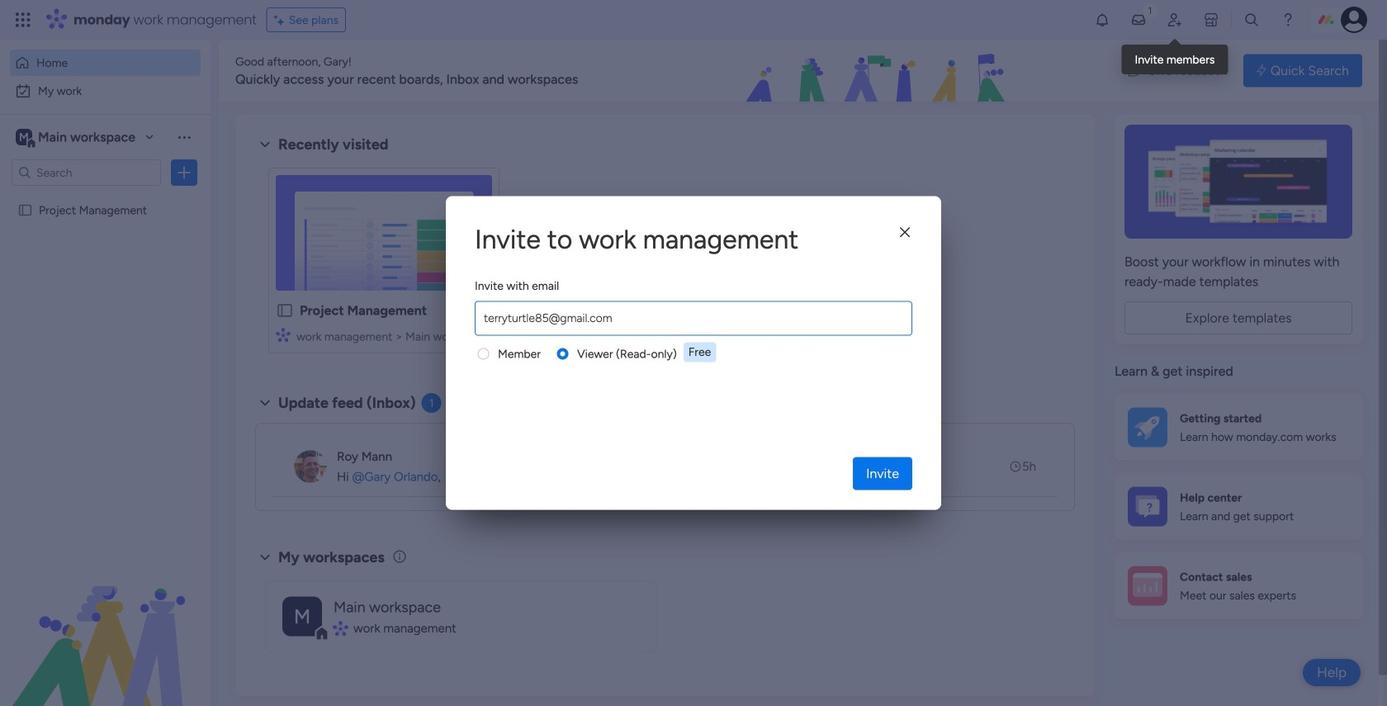 Task type: describe. For each thing, give the bounding box(es) containing it.
0 vertical spatial component image
[[276, 327, 291, 342]]

monday marketplace image
[[1203, 12, 1220, 28]]

1 vertical spatial lottie animation image
[[0, 539, 211, 706]]

0 vertical spatial option
[[10, 50, 201, 76]]

public board image
[[17, 202, 33, 218]]

gary orlando image
[[1341, 7, 1368, 33]]

contact sales element
[[1115, 553, 1363, 619]]

roy mann image
[[294, 450, 327, 483]]

workspace image
[[282, 597, 322, 636]]

public board image
[[276, 301, 294, 320]]

notifications image
[[1094, 12, 1111, 28]]

Enter one or more email addresses text field
[[479, 302, 908, 335]]

add to favorites image
[[467, 302, 484, 318]]

1 horizontal spatial lottie animation element
[[648, 40, 1112, 102]]

1 vertical spatial option
[[10, 78, 201, 104]]

select product image
[[15, 12, 31, 28]]

close my workspaces image
[[255, 547, 275, 567]]

invite members image
[[1167, 12, 1183, 28]]



Task type: vqa. For each thing, say whether or not it's contained in the screenshot.
the Invite members icon
yes



Task type: locate. For each thing, give the bounding box(es) containing it.
help image
[[1280, 12, 1297, 28]]

list box
[[0, 193, 211, 447]]

getting started element
[[1115, 394, 1363, 460]]

Search in workspace field
[[35, 163, 138, 182]]

1 horizontal spatial lottie animation image
[[648, 40, 1112, 102]]

update feed image
[[1131, 12, 1147, 28]]

close image
[[900, 226, 910, 238]]

0 horizontal spatial lottie animation image
[[0, 539, 211, 706]]

see plans image
[[274, 11, 289, 29]]

v2 bolt switch image
[[1257, 62, 1267, 80]]

1 element
[[422, 393, 441, 413]]

workspace image
[[16, 128, 32, 146]]

close update feed (inbox) image
[[255, 393, 275, 413]]

0 vertical spatial lottie animation image
[[648, 40, 1112, 102]]

2 vertical spatial option
[[0, 195, 211, 199]]

v2 user feedback image
[[1128, 61, 1141, 80]]

lottie animation element
[[648, 40, 1112, 102], [0, 539, 211, 706]]

help center element
[[1115, 474, 1363, 540]]

component image
[[276, 327, 291, 342], [334, 621, 348, 636]]

close recently visited image
[[255, 135, 275, 154]]

1 image
[[1143, 1, 1158, 19]]

1 vertical spatial lottie animation element
[[0, 539, 211, 706]]

0 horizontal spatial component image
[[276, 327, 291, 342]]

lottie animation image
[[648, 40, 1112, 102], [0, 539, 211, 706]]

component image right workspace icon
[[334, 621, 348, 636]]

templates image image
[[1130, 125, 1348, 239]]

0 vertical spatial lottie animation element
[[648, 40, 1112, 102]]

1 vertical spatial component image
[[334, 621, 348, 636]]

component image down public board image
[[276, 327, 291, 342]]

search everything image
[[1244, 12, 1260, 28]]

1 horizontal spatial component image
[[334, 621, 348, 636]]

workspace selection element
[[16, 127, 138, 149]]

option
[[10, 50, 201, 76], [10, 78, 201, 104], [0, 195, 211, 199]]

0 horizontal spatial lottie animation element
[[0, 539, 211, 706]]



